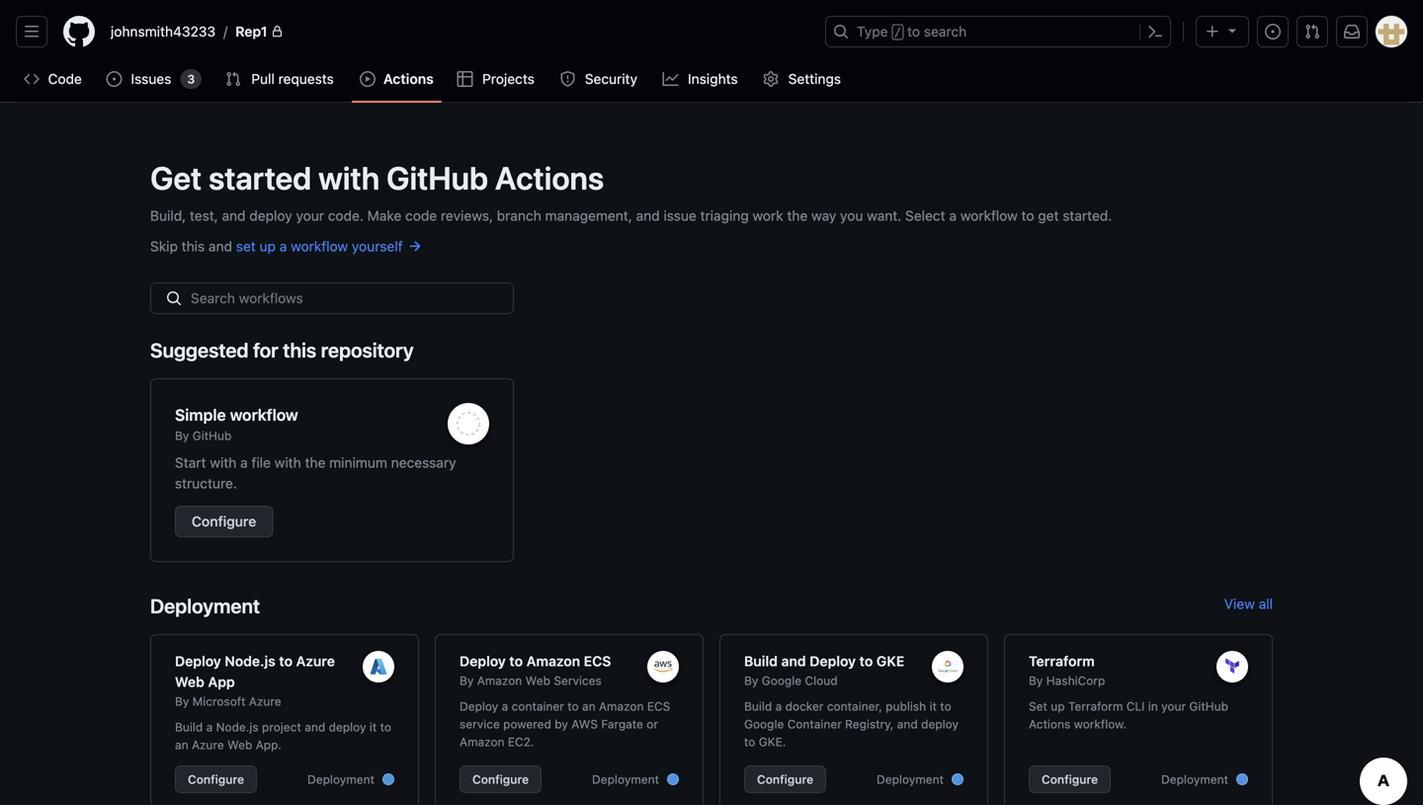 Task type: locate. For each thing, give the bounding box(es) containing it.
build and deploy to gke logo image
[[939, 662, 958, 673]]

deploy down publish
[[922, 718, 959, 732]]

google
[[762, 674, 802, 688], [745, 718, 785, 732]]

0 horizontal spatial your
[[296, 208, 324, 224]]

your right in
[[1162, 700, 1187, 714]]

deployment for app
[[308, 773, 375, 787]]

actions inside the set up terraform cli in your github actions workflow.
[[1029, 718, 1071, 732]]

select
[[906, 208, 946, 224]]

1 vertical spatial ecs
[[648, 700, 671, 714]]

security
[[585, 71, 638, 87]]

2 horizontal spatial azure
[[296, 654, 335, 670]]

0 horizontal spatial github
[[193, 429, 232, 443]]

this right for
[[283, 339, 317, 362]]

a left file
[[240, 455, 248, 471]]

build,
[[150, 208, 186, 224]]

2 vertical spatial azure
[[192, 739, 224, 753]]

configure link down ec2.
[[460, 766, 542, 794]]

deploy right project
[[329, 721, 366, 735]]

list
[[103, 16, 814, 47]]

github down terraform logo
[[1190, 700, 1229, 714]]

shield image
[[560, 71, 576, 87]]

web left app
[[175, 674, 205, 691]]

1 horizontal spatial this
[[283, 339, 317, 362]]

configure link down app.
[[175, 766, 257, 794]]

0 vertical spatial it
[[930, 700, 937, 714]]

workflow
[[961, 208, 1018, 224], [291, 238, 348, 255], [230, 406, 298, 425]]

deployment down the registry,
[[877, 773, 944, 787]]

by
[[555, 718, 569, 732]]

github
[[387, 159, 488, 197], [193, 429, 232, 443], [1190, 700, 1229, 714]]

azure down microsoft
[[192, 739, 224, 753]]

it right publish
[[930, 700, 937, 714]]

actions
[[384, 71, 434, 87], [495, 159, 604, 197], [1029, 718, 1071, 732]]

azure
[[296, 654, 335, 670], [249, 695, 281, 709], [192, 739, 224, 753]]

code link
[[16, 64, 90, 94]]

get
[[150, 159, 202, 197]]

1 vertical spatial actions
[[495, 159, 604, 197]]

with up structure.
[[210, 455, 237, 471]]

to left gke.
[[745, 736, 756, 750]]

view all
[[1225, 596, 1274, 613]]

deploy down started
[[250, 208, 292, 224]]

the inside start with a file with the minimum necessary structure.
[[305, 455, 326, 471]]

by left microsoft
[[175, 695, 189, 709]]

0 vertical spatial actions
[[384, 71, 434, 87]]

0 vertical spatial workflow
[[961, 208, 1018, 224]]

0 horizontal spatial deploy
[[250, 208, 292, 224]]

up right set
[[1051, 700, 1066, 714]]

configure link down gke.
[[745, 766, 827, 794]]

1 horizontal spatial an
[[582, 700, 596, 714]]

to down deploy node.js to azure web app logo
[[380, 721, 392, 735]]

1 horizontal spatial ecs
[[648, 700, 671, 714]]

1 vertical spatial your
[[1162, 700, 1187, 714]]

0 horizontal spatial /
[[224, 23, 228, 40]]

settings
[[789, 71, 842, 87]]

code.
[[328, 208, 364, 224]]

1 vertical spatial git pull request image
[[226, 71, 241, 87]]

1 horizontal spatial azure
[[249, 695, 281, 709]]

0 vertical spatial node.js
[[225, 654, 276, 670]]

deploy to amazon ecs logo image
[[654, 662, 673, 673]]

0 horizontal spatial web
[[175, 674, 205, 691]]

0 vertical spatial build
[[745, 654, 778, 670]]

configure link for by
[[1029, 766, 1112, 794]]

app
[[208, 674, 235, 691]]

1 horizontal spatial it
[[930, 700, 937, 714]]

up right set on the top of page
[[260, 238, 276, 255]]

aws
[[572, 718, 598, 732]]

2 vertical spatial workflow
[[230, 406, 298, 425]]

1 vertical spatial the
[[305, 455, 326, 471]]

/ inside type / to search
[[895, 26, 902, 40]]

for
[[253, 339, 279, 362]]

list containing johnsmith43233 /
[[103, 16, 814, 47]]

/ left rep1
[[224, 23, 228, 40]]

issue opened image for the rightmost git pull request image
[[1266, 24, 1282, 40]]

0 horizontal spatial with
[[210, 455, 237, 471]]

your inside the set up terraform cli in your github actions workflow.
[[1162, 700, 1187, 714]]

0 vertical spatial github
[[387, 159, 488, 197]]

2 vertical spatial github
[[1190, 700, 1229, 714]]

git pull request image
[[1305, 24, 1321, 40], [226, 71, 241, 87]]

0 vertical spatial your
[[296, 208, 324, 224]]

your
[[296, 208, 324, 224], [1162, 700, 1187, 714]]

1 vertical spatial it
[[370, 721, 377, 735]]

/
[[224, 23, 228, 40], [895, 26, 902, 40]]

node.js up app
[[225, 654, 276, 670]]

0 vertical spatial ecs
[[584, 654, 611, 670]]

your up the set up a workflow yourself
[[296, 208, 324, 224]]

build, test, and deploy your code. make code reviews, branch management, and issue triaging work the way you want. select a workflow to get started.
[[150, 208, 1113, 224]]

0 horizontal spatial up
[[260, 238, 276, 255]]

2 horizontal spatial web
[[526, 674, 551, 688]]

git pull request image left pull on the left of the page
[[226, 71, 241, 87]]

and up cloud
[[782, 654, 807, 670]]

3
[[187, 72, 195, 86]]

and inside build a node.js project and deploy it to an azure web app.
[[305, 721, 326, 735]]

with right file
[[275, 455, 301, 471]]

workflow up file
[[230, 406, 298, 425]]

by up set
[[1029, 674, 1044, 688]]

2 horizontal spatial actions
[[1029, 718, 1071, 732]]

0 horizontal spatial ecs
[[584, 654, 611, 670]]

configure down gke.
[[757, 773, 814, 787]]

and inside build a docker container, publish it to google container registry, and deploy to gke.
[[898, 718, 918, 732]]

github up the code
[[387, 159, 488, 197]]

/ inside 'johnsmith43233 /'
[[224, 23, 228, 40]]

build inside build a docker container, publish it to google container registry, and deploy to gke.
[[745, 700, 773, 714]]

configure link
[[175, 506, 273, 538], [175, 766, 257, 794], [460, 766, 542, 794], [745, 766, 827, 794], [1029, 766, 1112, 794]]

/ right type
[[895, 26, 902, 40]]

amazon up fargate
[[599, 700, 644, 714]]

configure down ec2.
[[473, 773, 529, 787]]

1 vertical spatial an
[[175, 739, 189, 753]]

arrow right image
[[407, 239, 423, 255]]

homepage image
[[63, 16, 95, 47]]

build
[[745, 654, 778, 670], [745, 700, 773, 714], [175, 721, 203, 735]]

actions up branch
[[495, 159, 604, 197]]

configure for and
[[757, 773, 814, 787]]

deployment down fargate
[[592, 773, 660, 787]]

2 horizontal spatial with
[[318, 159, 380, 197]]

terraform up workflow. on the right of page
[[1069, 700, 1124, 714]]

an up aws at the bottom left of page
[[582, 700, 596, 714]]

deploy for by
[[460, 654, 506, 670]]

plus image
[[1205, 24, 1221, 40]]

deploy inside "deploy a container to an amazon ecs service powered by aws fargate or amazon ec2."
[[460, 700, 499, 714]]

amazon
[[527, 654, 581, 670], [477, 674, 522, 688], [599, 700, 644, 714], [460, 736, 505, 750]]

1 vertical spatial up
[[1051, 700, 1066, 714]]

minimum
[[329, 455, 388, 471]]

1 horizontal spatial github
[[387, 159, 488, 197]]

issue opened image right "triangle down" image
[[1266, 24, 1282, 40]]

ecs
[[584, 654, 611, 670], [648, 700, 671, 714]]

hashicorp
[[1047, 674, 1106, 688]]

web up container on the left bottom of the page
[[526, 674, 551, 688]]

to up container on the left bottom of the page
[[510, 654, 523, 670]]

to left gke
[[860, 654, 873, 670]]

/ for type
[[895, 26, 902, 40]]

terraform inside the set up terraform cli in your github actions workflow.
[[1069, 700, 1124, 714]]

issue opened image left issues
[[106, 71, 122, 87]]

1 horizontal spatial deploy
[[329, 721, 366, 735]]

a right set on the top of page
[[280, 238, 287, 255]]

by up service
[[460, 674, 474, 688]]

and inside build and deploy to gke by               google cloud
[[782, 654, 807, 670]]

insights link
[[655, 64, 748, 94]]

configure down microsoft
[[188, 773, 244, 787]]

to left get at the right top
[[1022, 208, 1035, 224]]

ecs up the or
[[648, 700, 671, 714]]

0 vertical spatial the
[[788, 208, 808, 224]]

0 horizontal spatial this
[[182, 238, 205, 255]]

deploy node.js to azure web app by               microsoft azure
[[175, 654, 335, 709]]

configure link down structure.
[[175, 506, 273, 538]]

by
[[175, 429, 189, 443], [460, 674, 474, 688], [745, 674, 759, 688], [1029, 674, 1044, 688], [175, 695, 189, 709]]

configure for workflow
[[192, 514, 256, 530]]

0 horizontal spatial the
[[305, 455, 326, 471]]

0 vertical spatial git pull request image
[[1305, 24, 1321, 40]]

a inside build a docker container, publish it to google container registry, and deploy to gke.
[[776, 700, 782, 714]]

2 vertical spatial build
[[175, 721, 203, 735]]

to up project
[[279, 654, 293, 670]]

notifications image
[[1345, 24, 1361, 40]]

google up docker
[[762, 674, 802, 688]]

johnsmith43233
[[111, 23, 216, 40]]

azure left deploy node.js to azure web app logo
[[296, 654, 335, 670]]

1 horizontal spatial web
[[228, 739, 252, 753]]

0 horizontal spatial actions
[[384, 71, 434, 87]]

0 horizontal spatial an
[[175, 739, 189, 753]]

actions right play image
[[384, 71, 434, 87]]

a left docker
[[776, 700, 782, 714]]

build a docker container, publish it to google container registry, and deploy to gke.
[[745, 700, 959, 750]]

0 horizontal spatial git pull request image
[[226, 71, 241, 87]]

rep1 link
[[228, 16, 291, 47]]

github down simple
[[193, 429, 232, 443]]

deployment up app
[[150, 595, 260, 618]]

configure link down workflow. on the right of page
[[1029, 766, 1112, 794]]

deploy for an
[[460, 700, 499, 714]]

build for docker
[[745, 700, 773, 714]]

1 vertical spatial google
[[745, 718, 785, 732]]

1 vertical spatial build
[[745, 700, 773, 714]]

1 horizontal spatial the
[[788, 208, 808, 224]]

necessary
[[391, 455, 457, 471]]

the left minimum
[[305, 455, 326, 471]]

build inside build and deploy to gke by               google cloud
[[745, 654, 778, 670]]

powered
[[504, 718, 552, 732]]

you
[[841, 208, 864, 224]]

fargate
[[602, 718, 644, 732]]

web
[[175, 674, 205, 691], [526, 674, 551, 688], [228, 739, 252, 753]]

a up powered at the bottom of the page
[[502, 700, 509, 714]]

deployment down build a node.js project and deploy it to an azure web app.
[[308, 773, 375, 787]]

get started with github actions
[[150, 159, 604, 197]]

2 horizontal spatial deploy
[[922, 718, 959, 732]]

build inside build a node.js project and deploy it to an azure web app.
[[175, 721, 203, 735]]

1 vertical spatial issue opened image
[[106, 71, 122, 87]]

azure up project
[[249, 695, 281, 709]]

it down deploy node.js to azure web app logo
[[370, 721, 377, 735]]

web left app.
[[228, 739, 252, 753]]

workflow inside simple workflow by             github
[[230, 406, 298, 425]]

actions down set
[[1029, 718, 1071, 732]]

simple workflow by             github
[[175, 406, 298, 443]]

0 vertical spatial azure
[[296, 654, 335, 670]]

node.js
[[225, 654, 276, 670], [216, 721, 259, 735]]

deploy
[[175, 654, 221, 670], [460, 654, 506, 670], [810, 654, 856, 670], [460, 700, 499, 714]]

and down publish
[[898, 718, 918, 732]]

started
[[209, 159, 312, 197]]

and right project
[[305, 721, 326, 735]]

workflow down code. in the left top of the page
[[291, 238, 348, 255]]

1 vertical spatial terraform
[[1069, 700, 1124, 714]]

1 horizontal spatial issue opened image
[[1266, 24, 1282, 40]]

2 vertical spatial actions
[[1029, 718, 1071, 732]]

configure
[[192, 514, 256, 530], [188, 773, 244, 787], [473, 773, 529, 787], [757, 773, 814, 787], [1042, 773, 1099, 787]]

or
[[647, 718, 659, 732]]

git pull request image inside pull requests link
[[226, 71, 241, 87]]

set
[[1029, 700, 1048, 714]]

workflow.
[[1075, 718, 1127, 732]]

1 vertical spatial azure
[[249, 695, 281, 709]]

workflow left get at the right top
[[961, 208, 1018, 224]]

0 horizontal spatial azure
[[192, 739, 224, 753]]

up inside the set up terraform cli in your github actions workflow.
[[1051, 700, 1066, 714]]

deploy inside deploy node.js to azure web app by               microsoft azure
[[175, 654, 221, 670]]

actions link
[[352, 64, 442, 94]]

and
[[222, 208, 246, 224], [636, 208, 660, 224], [209, 238, 232, 255], [782, 654, 807, 670], [898, 718, 918, 732], [305, 721, 326, 735]]

terraform
[[1029, 654, 1095, 670], [1069, 700, 1124, 714]]

the left way
[[788, 208, 808, 224]]

github inside simple workflow by             github
[[193, 429, 232, 443]]

0 vertical spatial terraform
[[1029, 654, 1095, 670]]

2 horizontal spatial github
[[1190, 700, 1229, 714]]

start
[[175, 455, 206, 471]]

it inside build a node.js project and deploy it to an azure web app.
[[370, 721, 377, 735]]

github inside the set up terraform cli in your github actions workflow.
[[1190, 700, 1229, 714]]

0 vertical spatial issue opened image
[[1266, 24, 1282, 40]]

1 horizontal spatial your
[[1162, 700, 1187, 714]]

build for node.js
[[175, 721, 203, 735]]

this right the skip
[[182, 238, 205, 255]]

build for deploy
[[745, 654, 778, 670]]

configure link for and
[[745, 766, 827, 794]]

service
[[460, 718, 500, 732]]

0 horizontal spatial it
[[370, 721, 377, 735]]

node.js down microsoft
[[216, 721, 259, 735]]

0 vertical spatial up
[[260, 238, 276, 255]]

1 horizontal spatial actions
[[495, 159, 604, 197]]

1 vertical spatial github
[[193, 429, 232, 443]]

git pull request image left the notifications image
[[1305, 24, 1321, 40]]

to up aws at the bottom left of page
[[568, 700, 579, 714]]

configure down structure.
[[192, 514, 256, 530]]

with up code. in the left top of the page
[[318, 159, 380, 197]]

it
[[930, 700, 937, 714], [370, 721, 377, 735]]

1 vertical spatial node.js
[[216, 721, 259, 735]]

code
[[406, 208, 437, 224]]

google up gke.
[[745, 718, 785, 732]]

terraform up hashicorp
[[1029, 654, 1095, 670]]

search image
[[166, 291, 182, 307]]

configure down workflow. on the right of page
[[1042, 773, 1099, 787]]

1 horizontal spatial up
[[1051, 700, 1066, 714]]

1 vertical spatial workflow
[[291, 238, 348, 255]]

a down microsoft
[[206, 721, 213, 735]]

ecs up services
[[584, 654, 611, 670]]

0 vertical spatial this
[[182, 238, 205, 255]]

an left app.
[[175, 739, 189, 753]]

code image
[[24, 71, 40, 87]]

by down simple
[[175, 429, 189, 443]]

1 horizontal spatial /
[[895, 26, 902, 40]]

0 vertical spatial google
[[762, 674, 802, 688]]

0 vertical spatial an
[[582, 700, 596, 714]]

configure link for workflow
[[175, 506, 273, 538]]

suggested for this repository
[[150, 339, 414, 362]]

deploy inside the deploy to amazon ecs by               amazon web services
[[460, 654, 506, 670]]

to down build and deploy to gke logo
[[941, 700, 952, 714]]

issue opened image
[[1266, 24, 1282, 40], [106, 71, 122, 87]]

0 horizontal spatial issue opened image
[[106, 71, 122, 87]]

reviews,
[[441, 208, 493, 224]]

by left cloud
[[745, 674, 759, 688]]



Task type: vqa. For each thing, say whether or not it's contained in the screenshot.
THE FIXES
no



Task type: describe. For each thing, give the bounding box(es) containing it.
view all link
[[1225, 578, 1274, 635]]

deploy to amazon ecs by               amazon web services
[[460, 654, 611, 688]]

deploy node.js to azure web app logo image
[[370, 659, 387, 676]]

pull
[[251, 71, 275, 87]]

requests
[[279, 71, 334, 87]]

terraform by               hashicorp
[[1029, 654, 1106, 688]]

work
[[753, 208, 784, 224]]

simple
[[175, 406, 226, 425]]

gke
[[877, 654, 905, 670]]

to inside build a node.js project and deploy it to an azure web app.
[[380, 721, 392, 735]]

to inside build and deploy to gke by               google cloud
[[860, 654, 873, 670]]

by inside build and deploy to gke by               google cloud
[[745, 674, 759, 688]]

to inside the deploy to amazon ecs by               amazon web services
[[510, 654, 523, 670]]

deploy a container to an amazon ecs service powered by aws fargate or amazon ec2.
[[460, 700, 671, 750]]

up for set
[[260, 238, 276, 255]]

johnsmith43233 /
[[111, 23, 228, 40]]

issue opened image for git pull request image within pull requests link
[[106, 71, 122, 87]]

settings link
[[756, 64, 851, 94]]

docker
[[786, 700, 824, 714]]

configure for by
[[1042, 773, 1099, 787]]

amazon up services
[[527, 654, 581, 670]]

container,
[[828, 700, 883, 714]]

type / to search
[[857, 23, 967, 40]]

deployment down the set up terraform cli in your github actions workflow.
[[1162, 773, 1229, 787]]

triangle down image
[[1225, 22, 1241, 38]]

web inside deploy node.js to azure web app by               microsoft azure
[[175, 674, 205, 691]]

deploy inside build and deploy to gke by               google cloud
[[810, 654, 856, 670]]

and left set on the top of page
[[209, 238, 232, 255]]

johnsmith43233 link
[[103, 16, 224, 47]]

an inside build a node.js project and deploy it to an azure web app.
[[175, 739, 189, 753]]

web inside build a node.js project and deploy it to an azure web app.
[[228, 739, 252, 753]]

search
[[924, 23, 967, 40]]

by inside the deploy to amazon ecs by               amazon web services
[[460, 674, 474, 688]]

insights
[[688, 71, 738, 87]]

1 vertical spatial this
[[283, 339, 317, 362]]

1 horizontal spatial with
[[275, 455, 301, 471]]

set up a workflow yourself link
[[236, 238, 423, 255]]

deployment for by
[[877, 773, 944, 787]]

microsoft
[[193, 695, 246, 709]]

ecs inside the deploy to amazon ecs by               amazon web services
[[584, 654, 611, 670]]

it inside build a docker container, publish it to google container registry, and deploy to gke.
[[930, 700, 937, 714]]

issue
[[664, 208, 697, 224]]

deployment for amazon
[[592, 773, 660, 787]]

deploy inside build a docker container, publish it to google container registry, and deploy to gke.
[[922, 718, 959, 732]]

a right the select
[[950, 208, 957, 224]]

make
[[368, 208, 402, 224]]

by inside deploy node.js to azure web app by               microsoft azure
[[175, 695, 189, 709]]

play image
[[360, 71, 376, 87]]

node.js inside deploy node.js to azure web app by               microsoft azure
[[225, 654, 276, 670]]

triaging
[[701, 208, 749, 224]]

github for with
[[387, 159, 488, 197]]

google inside build a docker container, publish it to google container registry, and deploy to gke.
[[745, 718, 785, 732]]

rep1
[[236, 23, 268, 40]]

to inside "deploy a container to an amazon ecs service powered by aws fargate or amazon ec2."
[[568, 700, 579, 714]]

web inside the deploy to amazon ecs by               amazon web services
[[526, 674, 551, 688]]

all
[[1259, 596, 1274, 613]]

type
[[857, 23, 889, 40]]

get
[[1039, 208, 1060, 224]]

set up terraform cli in your github actions workflow.
[[1029, 700, 1229, 732]]

an inside "deploy a container to an amazon ecs service powered by aws fargate or amazon ec2."
[[582, 700, 596, 714]]

container
[[512, 700, 565, 714]]

azure inside build a node.js project and deploy it to an azure web app.
[[192, 739, 224, 753]]

to left the search
[[908, 23, 921, 40]]

table image
[[458, 71, 473, 87]]

gear image
[[764, 71, 779, 87]]

registry,
[[846, 718, 894, 732]]

lock image
[[272, 26, 283, 38]]

security link
[[552, 64, 647, 94]]

to inside deploy node.js to azure web app by               microsoft azure
[[279, 654, 293, 670]]

deploy inside build a node.js project and deploy it to an azure web app.
[[329, 721, 366, 735]]

file
[[252, 455, 271, 471]]

services
[[554, 674, 602, 688]]

yourself
[[352, 238, 403, 255]]

terraform inside terraform by               hashicorp
[[1029, 654, 1095, 670]]

test,
[[190, 208, 218, 224]]

cli
[[1127, 700, 1146, 714]]

skip
[[150, 238, 178, 255]]

amazon down service
[[460, 736, 505, 750]]

Search workflows text field
[[150, 283, 514, 314]]

pull requests link
[[218, 64, 344, 94]]

gke.
[[759, 736, 786, 750]]

management,
[[545, 208, 633, 224]]

simple workflow logo image
[[457, 413, 480, 436]]

pull requests
[[251, 71, 334, 87]]

deploy for web
[[175, 654, 221, 670]]

github for by
[[193, 429, 232, 443]]

start with a file with the minimum necessary structure.
[[175, 455, 457, 492]]

want.
[[867, 208, 902, 224]]

configure for to
[[473, 773, 529, 787]]

issues
[[131, 71, 171, 87]]

structure.
[[175, 476, 237, 492]]

container
[[788, 718, 842, 732]]

build and deploy to gke by               google cloud
[[745, 654, 905, 688]]

cloud
[[805, 674, 838, 688]]

a inside build a node.js project and deploy it to an azure web app.
[[206, 721, 213, 735]]

and left issue at top left
[[636, 208, 660, 224]]

suggested
[[150, 339, 249, 362]]

project
[[262, 721, 301, 735]]

view
[[1225, 596, 1256, 613]]

configure for node.js
[[188, 773, 244, 787]]

configure link for node.js
[[175, 766, 257, 794]]

terraform logo image
[[1224, 659, 1242, 676]]

build a node.js project and deploy it to an azure web app.
[[175, 721, 392, 753]]

a inside "deploy a container to an amazon ecs service powered by aws fargate or amazon ec2."
[[502, 700, 509, 714]]

started.
[[1063, 208, 1113, 224]]

google inside build and deploy to gke by               google cloud
[[762, 674, 802, 688]]

amazon up container on the left bottom of the page
[[477, 674, 522, 688]]

set up a workflow yourself
[[236, 238, 407, 255]]

set
[[236, 238, 256, 255]]

and right test,
[[222, 208, 246, 224]]

/ for johnsmith43233
[[224, 23, 228, 40]]

projects
[[483, 71, 535, 87]]

by inside simple workflow by             github
[[175, 429, 189, 443]]

ec2.
[[508, 736, 534, 750]]

repository
[[321, 339, 414, 362]]

app.
[[256, 739, 282, 753]]

skip this and
[[150, 238, 236, 255]]

1 horizontal spatial git pull request image
[[1305, 24, 1321, 40]]

a inside start with a file with the minimum necessary structure.
[[240, 455, 248, 471]]

branch
[[497, 208, 542, 224]]

in
[[1149, 700, 1159, 714]]

way
[[812, 208, 837, 224]]

code
[[48, 71, 82, 87]]

by inside terraform by               hashicorp
[[1029, 674, 1044, 688]]

ecs inside "deploy a container to an amazon ecs service powered by aws fargate or amazon ec2."
[[648, 700, 671, 714]]

configure link for to
[[460, 766, 542, 794]]

up for set
[[1051, 700, 1066, 714]]

publish
[[886, 700, 927, 714]]

projects link
[[450, 64, 544, 94]]

node.js inside build a node.js project and deploy it to an azure web app.
[[216, 721, 259, 735]]

command palette image
[[1148, 24, 1164, 40]]

graph image
[[663, 71, 679, 87]]



